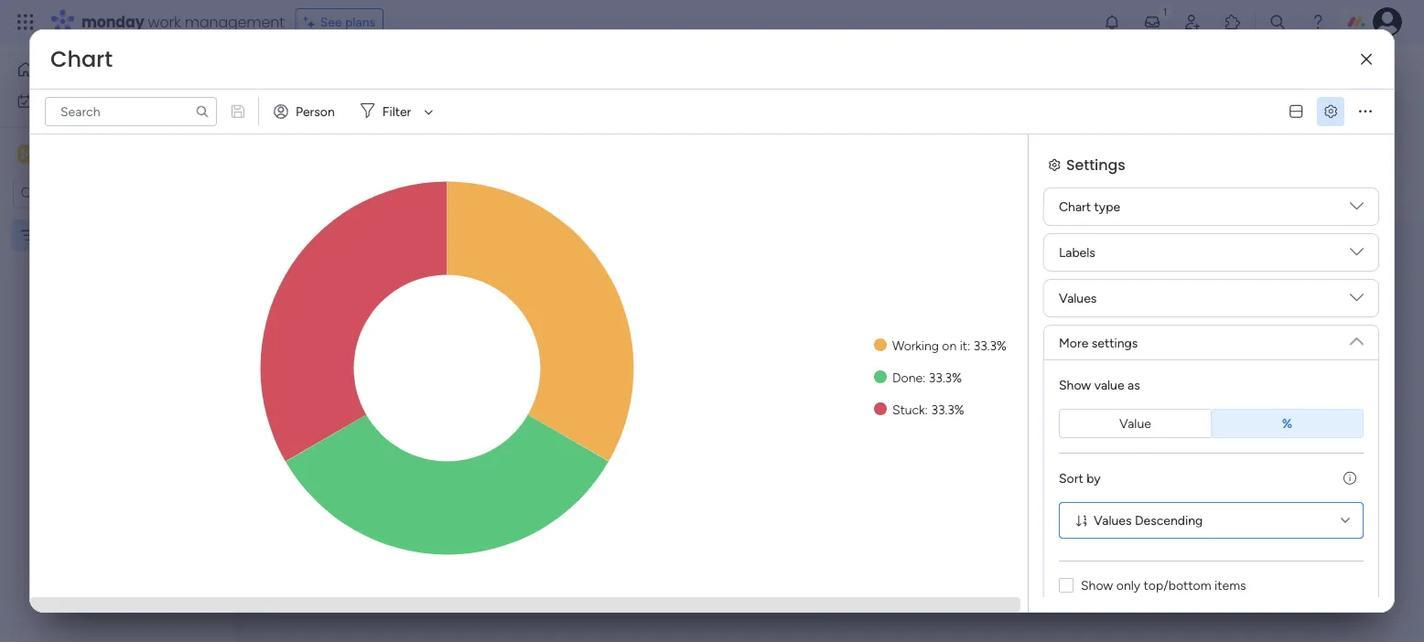Task type: describe. For each thing, give the bounding box(es) containing it.
see plans
[[320, 14, 375, 30]]

home button
[[11, 55, 197, 84]]

first
[[319, 59, 358, 90]]

value
[[1095, 377, 1125, 393]]

: for done : 33.3%
[[923, 370, 926, 385]]

0 vertical spatial :
[[967, 338, 970, 353]]

project
[[315, 114, 356, 130]]

main workspace
[[42, 146, 150, 163]]

add widget
[[436, 114, 502, 130]]

labels
[[1059, 245, 1096, 260]]

v2 settings line image
[[1325, 105, 1337, 118]]

new project button
[[277, 107, 363, 137]]

type
[[1094, 199, 1120, 215]]

workspace selection element
[[17, 143, 153, 167]]

descending
[[1135, 513, 1203, 528]]

filter by anything image
[[756, 111, 778, 133]]

widget
[[462, 114, 502, 130]]

show only top/bottom items
[[1081, 578, 1246, 594]]

see plans button
[[295, 8, 384, 36]]

sort by
[[1059, 470, 1101, 486]]

Filter dashboard by text search field
[[45, 97, 217, 126]]

value button
[[1059, 409, 1211, 438]]

2 horizontal spatial chart
[[1059, 199, 1091, 215]]

my for my first board
[[283, 59, 314, 90]]

home
[[42, 62, 77, 77]]

0 vertical spatial 33.3%
[[974, 338, 1007, 353]]

0 vertical spatial chart
[[50, 44, 113, 75]]

monday
[[81, 11, 144, 32]]

my first board
[[283, 59, 429, 90]]

my for my work
[[40, 93, 58, 109]]

v2 info image
[[1344, 470, 1357, 486]]

dapulse dropdown down arrow image for labels
[[1350, 245, 1364, 266]]

m
[[21, 146, 32, 162]]

work for monday
[[148, 11, 181, 32]]

filter button
[[353, 97, 440, 126]]

person button
[[266, 97, 346, 126]]

add
[[436, 114, 459, 130]]

help image
[[1309, 13, 1327, 31]]

notifications image
[[1103, 13, 1121, 31]]

by
[[1087, 470, 1101, 486]]

only
[[1117, 578, 1141, 594]]

settings
[[1066, 154, 1126, 175]]

settings
[[1092, 335, 1138, 351]]

top/bottom
[[1144, 578, 1212, 594]]

person
[[296, 104, 335, 119]]

Chart field
[[46, 44, 117, 75]]

see
[[320, 14, 342, 30]]

on
[[942, 338, 957, 353]]

show for show value as
[[1059, 377, 1091, 393]]

main
[[42, 146, 74, 163]]

items
[[1215, 578, 1246, 594]]

as
[[1128, 377, 1140, 393]]

working
[[892, 338, 939, 353]]

select product image
[[16, 13, 35, 31]]

board
[[364, 59, 429, 90]]

dapulse dropdown down arrow image
[[1350, 328, 1364, 348]]

new
[[285, 114, 311, 130]]

workspace
[[78, 146, 150, 163]]

more settings
[[1059, 335, 1138, 351]]

dapulse dropdown down arrow image for values
[[1350, 291, 1364, 312]]

: for stuck : 33.3%
[[925, 402, 928, 417]]

monday work management
[[81, 11, 284, 32]]

invite members image
[[1184, 13, 1202, 31]]

stuck : 33.3%
[[892, 402, 964, 417]]

working on it : 33.3%
[[892, 338, 1007, 353]]



Task type: vqa. For each thing, say whether or not it's contained in the screenshot.
dapulse dropdown down arrow icon to the top
yes



Task type: locate. For each thing, give the bounding box(es) containing it.
more
[[1059, 335, 1089, 351]]

2 vertical spatial chart
[[301, 248, 348, 271]]

1 vertical spatial :
[[923, 370, 926, 385]]

work
[[148, 11, 181, 32], [61, 93, 89, 109]]

management
[[185, 11, 284, 32]]

0 horizontal spatial my
[[40, 93, 58, 109]]

33.3% right it
[[974, 338, 1007, 353]]

chart inside main content
[[301, 248, 348, 271]]

workspace image
[[17, 144, 36, 164]]

work for my
[[61, 93, 89, 109]]

v2 split view image
[[1290, 105, 1303, 118]]

chart type
[[1059, 199, 1120, 215]]

values descending
[[1094, 513, 1203, 528]]

1 horizontal spatial my
[[283, 59, 314, 90]]

: up stuck : 33.3%
[[923, 370, 926, 385]]

33.3% for stuck : 33.3%
[[931, 402, 964, 417]]

33.3% for done : 33.3%
[[929, 370, 962, 385]]

my work button
[[11, 87, 197, 116]]

done
[[892, 370, 923, 385]]

:
[[967, 338, 970, 353], [923, 370, 926, 385], [925, 402, 928, 417]]

1 vertical spatial show
[[1081, 578, 1113, 594]]

% button
[[1211, 409, 1364, 438]]

show left value
[[1059, 377, 1091, 393]]

john smith image
[[1373, 7, 1402, 37]]

my inside button
[[40, 93, 58, 109]]

my
[[283, 59, 314, 90], [40, 93, 58, 109]]

2 vertical spatial :
[[925, 402, 928, 417]]

chart
[[50, 44, 113, 75], [1059, 199, 1091, 215], [301, 248, 348, 271]]

%
[[1282, 416, 1293, 432]]

: down done : 33.3%
[[925, 402, 928, 417]]

show value as
[[1059, 377, 1140, 393]]

sort
[[1059, 470, 1084, 486]]

2 vertical spatial 33.3%
[[931, 402, 964, 417]]

1 horizontal spatial chart
[[301, 248, 348, 271]]

33.3% down done : 33.3%
[[931, 402, 964, 417]]

values for values descending
[[1094, 513, 1132, 528]]

work inside button
[[61, 93, 89, 109]]

work down home
[[61, 93, 89, 109]]

arrow down image
[[418, 101, 440, 123]]

values up more
[[1059, 291, 1097, 306]]

: right on
[[967, 338, 970, 353]]

my up person popup button
[[283, 59, 314, 90]]

it
[[960, 338, 967, 353]]

show
[[1059, 377, 1091, 393], [1081, 578, 1113, 594]]

0 vertical spatial values
[[1059, 291, 1097, 306]]

stuck
[[892, 402, 925, 417]]

show left only
[[1081, 578, 1113, 594]]

1 horizontal spatial work
[[148, 11, 181, 32]]

33.3% down on
[[929, 370, 962, 385]]

0 vertical spatial my
[[283, 59, 314, 90]]

done : 33.3%
[[892, 370, 962, 385]]

inbox image
[[1143, 13, 1162, 31]]

0 horizontal spatial work
[[61, 93, 89, 109]]

filter
[[382, 104, 411, 119]]

v2 number desc image
[[1076, 514, 1087, 528]]

1 vertical spatial chart
[[1059, 199, 1091, 215]]

plans
[[345, 14, 375, 30]]

1 vertical spatial work
[[61, 93, 89, 109]]

add widget button
[[402, 107, 510, 136]]

1 vertical spatial values
[[1094, 513, 1132, 528]]

values right v2 number desc "icon"
[[1094, 513, 1132, 528]]

list box
[[0, 216, 233, 498]]

search everything image
[[1269, 13, 1287, 31]]

more dots image
[[1359, 105, 1372, 118]]

show for show only top/bottom items
[[1081, 578, 1113, 594]]

my inside field
[[283, 59, 314, 90]]

My first board field
[[278, 59, 433, 91]]

option
[[0, 219, 233, 222]]

3 dapulse dropdown down arrow image from the top
[[1350, 291, 1364, 312]]

2 vertical spatial dapulse dropdown down arrow image
[[1350, 291, 1364, 312]]

1 vertical spatial my
[[40, 93, 58, 109]]

my work
[[40, 93, 89, 109]]

1 vertical spatial dapulse dropdown down arrow image
[[1350, 245, 1364, 266]]

search image
[[195, 104, 210, 119]]

values for values
[[1059, 291, 1097, 306]]

2 dapulse dropdown down arrow image from the top
[[1350, 245, 1364, 266]]

dapulse dropdown down arrow image
[[1350, 200, 1364, 220], [1350, 245, 1364, 266], [1350, 291, 1364, 312]]

dapulse x slim image
[[1361, 53, 1372, 66]]

values
[[1059, 291, 1097, 306], [1094, 513, 1132, 528]]

chart main content
[[243, 222, 1424, 643]]

value
[[1120, 416, 1151, 432]]

v2 search image
[[528, 112, 541, 132]]

0 horizontal spatial chart
[[50, 44, 113, 75]]

1 image
[[1157, 1, 1173, 22]]

Search field
[[541, 109, 596, 135]]

0 vertical spatial show
[[1059, 377, 1091, 393]]

work right monday
[[148, 11, 181, 32]]

0 vertical spatial dapulse dropdown down arrow image
[[1350, 200, 1364, 220]]

apps image
[[1224, 13, 1242, 31]]

33.3%
[[974, 338, 1007, 353], [929, 370, 962, 385], [931, 402, 964, 417]]

1 dapulse dropdown down arrow image from the top
[[1350, 200, 1364, 220]]

dapulse dropdown down arrow image for chart type
[[1350, 200, 1364, 220]]

None search field
[[45, 97, 217, 126]]

0 vertical spatial work
[[148, 11, 181, 32]]

my down home
[[40, 93, 58, 109]]

1 vertical spatial 33.3%
[[929, 370, 962, 385]]

new project
[[285, 114, 356, 130]]



